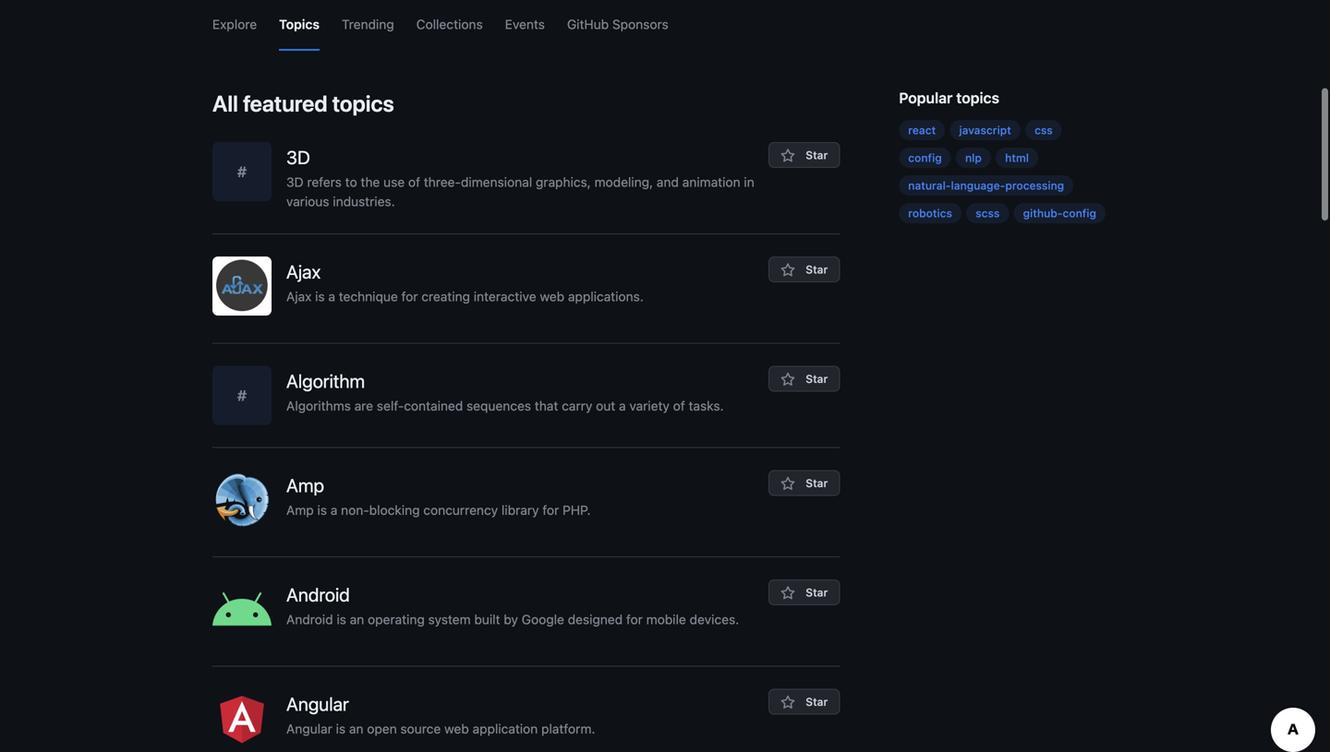 Task type: describe. For each thing, give the bounding box(es) containing it.
2 android from the top
[[286, 612, 333, 628]]

to
[[345, 175, 357, 190]]

star image for 3d
[[781, 149, 795, 163]]

featured
[[243, 91, 327, 116]]

explore
[[212, 17, 257, 32]]

modeling,
[[594, 175, 653, 190]]

html link
[[996, 148, 1038, 168]]

is for android
[[337, 612, 346, 628]]

trending link
[[342, 0, 394, 51]]

source
[[400, 722, 441, 737]]

scss link
[[966, 203, 1009, 224]]

all featured topics
[[212, 91, 394, 116]]

a for ajax
[[328, 289, 335, 304]]

javascript link
[[950, 120, 1020, 140]]

platform.
[[541, 722, 595, 737]]

events
[[505, 17, 545, 32]]

of inside algorithm algorithms are self-contained sequences that carry out a variety of tasks.
[[673, 399, 685, 414]]

1 vertical spatial config
[[1063, 207, 1096, 220]]

natural-
[[908, 179, 951, 192]]

collections
[[416, 17, 483, 32]]

1 ajax from the top
[[286, 261, 321, 283]]

sponsors
[[612, 17, 669, 32]]

1 android from the top
[[286, 584, 350, 606]]

star for angular
[[803, 696, 828, 709]]

css link
[[1025, 120, 1062, 140]]

star for amp
[[803, 477, 828, 490]]

refers
[[307, 175, 342, 190]]

google
[[522, 612, 564, 628]]

technique
[[339, 289, 398, 304]]

library
[[502, 503, 539, 518]]

applications.
[[568, 289, 644, 304]]

collections link
[[416, 0, 483, 51]]

popular
[[899, 89, 953, 107]]

config link
[[899, 148, 951, 168]]

natural-language-processing
[[908, 179, 1064, 192]]

ajax image
[[212, 257, 272, 316]]

topics link
[[279, 0, 320, 51]]

is for angular
[[336, 722, 346, 737]]

system
[[428, 612, 471, 628]]

github-config link
[[1014, 203, 1106, 224]]

3d 3d refers to the use of three-dimensional graphics, modeling, and animation in various industries.
[[286, 146, 754, 209]]

carry
[[562, 399, 593, 414]]

0 horizontal spatial topics
[[332, 91, 394, 116]]

star image for amp
[[781, 477, 795, 492]]

github
[[567, 17, 609, 32]]

html
[[1005, 151, 1029, 164]]

operating
[[368, 612, 425, 628]]

star for algorithm
[[803, 373, 828, 386]]

concurrency
[[423, 503, 498, 518]]

self-
[[377, 399, 404, 414]]

open
[[367, 722, 397, 737]]

2 amp from the top
[[286, 503, 314, 518]]

graphics,
[[536, 175, 591, 190]]

star image for android
[[781, 587, 795, 601]]

language-
[[951, 179, 1005, 192]]

designed
[[568, 612, 623, 628]]

android image
[[212, 580, 272, 639]]

star image for ajax
[[781, 263, 795, 278]]

topics
[[279, 17, 320, 32]]

animation
[[682, 175, 740, 190]]

star for android
[[803, 587, 828, 599]]

tasks.
[[689, 399, 724, 414]]

algorithm algorithms are self-contained sequences that carry out a variety of tasks.
[[286, 370, 724, 414]]

creating
[[421, 289, 470, 304]]

star button for 3d
[[769, 142, 840, 168]]

github-
[[1023, 207, 1063, 220]]

contained
[[404, 399, 463, 414]]

events link
[[505, 0, 545, 51]]

natural-language-processing link
[[899, 176, 1073, 196]]

star button for amp
[[769, 471, 840, 496]]

are
[[354, 399, 373, 414]]

trending
[[342, 17, 394, 32]]

scss
[[976, 207, 1000, 220]]

ajax ajax is a technique for creating interactive web applications.
[[286, 261, 644, 304]]

robotics link
[[899, 203, 962, 224]]

explore link
[[212, 0, 257, 51]]

angular image
[[212, 690, 272, 749]]

of inside '3d 3d refers to the use of three-dimensional graphics, modeling, and animation in various industries.'
[[408, 175, 420, 190]]

an for angular
[[349, 722, 363, 737]]

dimensional
[[461, 175, 532, 190]]



Task type: vqa. For each thing, say whether or not it's contained in the screenshot.
the topmost dot fill image
no



Task type: locate. For each thing, give the bounding box(es) containing it.
javascript
[[959, 124, 1011, 137]]

1 vertical spatial web
[[444, 722, 469, 737]]

of right use
[[408, 175, 420, 190]]

star button for angular
[[769, 690, 840, 715]]

is left non-
[[317, 503, 327, 518]]

2 star button from the top
[[769, 257, 840, 283]]

php.
[[563, 503, 591, 518]]

web inside angular angular is an open source web application platform.
[[444, 722, 469, 737]]

star button for android
[[769, 580, 840, 606]]

6 star button from the top
[[769, 690, 840, 715]]

1 # from the top
[[237, 163, 247, 181]]

popular topics
[[899, 89, 999, 107]]

# for 3d
[[237, 163, 247, 181]]

amphp image
[[212, 471, 272, 530]]

0 vertical spatial #
[[237, 163, 247, 181]]

star for 3d
[[803, 149, 828, 162]]

4 star button from the top
[[769, 471, 840, 496]]

0 vertical spatial star image
[[781, 149, 795, 163]]

2 3d from the top
[[286, 175, 304, 190]]

mobile
[[646, 612, 686, 628]]

a for amp
[[330, 503, 337, 518]]

#
[[237, 163, 247, 181], [237, 387, 247, 405]]

2 horizontal spatial for
[[626, 612, 643, 628]]

1 vertical spatial star image
[[781, 373, 795, 387]]

# left algorithms
[[237, 387, 247, 405]]

3 star image from the top
[[781, 587, 795, 601]]

blocking
[[369, 503, 420, 518]]

three-
[[424, 175, 461, 190]]

for
[[401, 289, 418, 304], [543, 503, 559, 518], [626, 612, 643, 628]]

0 horizontal spatial config
[[908, 151, 942, 164]]

0 vertical spatial config
[[908, 151, 942, 164]]

an left open
[[349, 722, 363, 737]]

out
[[596, 399, 615, 414]]

and
[[657, 175, 679, 190]]

0 horizontal spatial for
[[401, 289, 418, 304]]

nlp
[[965, 151, 982, 164]]

1 angular from the top
[[286, 694, 349, 715]]

star button
[[769, 142, 840, 168], [769, 257, 840, 283], [769, 366, 840, 392], [769, 471, 840, 496], [769, 580, 840, 606], [769, 690, 840, 715]]

processing
[[1005, 179, 1064, 192]]

an left "operating"
[[350, 612, 364, 628]]

the
[[361, 175, 380, 190]]

star for ajax
[[803, 263, 828, 276]]

0 vertical spatial of
[[408, 175, 420, 190]]

github sponsors
[[567, 17, 669, 32]]

that
[[535, 399, 558, 414]]

is inside 'android android is an operating system built by google designed for mobile devices.'
[[337, 612, 346, 628]]

application
[[473, 722, 538, 737]]

1 vertical spatial angular
[[286, 722, 332, 737]]

of
[[408, 175, 420, 190], [673, 399, 685, 414]]

1 vertical spatial a
[[619, 399, 626, 414]]

a left technique in the left of the page
[[328, 289, 335, 304]]

2 vertical spatial for
[[626, 612, 643, 628]]

1 vertical spatial star image
[[781, 477, 795, 492]]

3d
[[286, 146, 310, 168], [286, 175, 304, 190]]

0 vertical spatial web
[[540, 289, 565, 304]]

star button for algorithm
[[769, 366, 840, 392]]

0 vertical spatial for
[[401, 289, 418, 304]]

1 star from the top
[[803, 149, 828, 162]]

a
[[328, 289, 335, 304], [619, 399, 626, 414], [330, 503, 337, 518]]

is
[[315, 289, 325, 304], [317, 503, 327, 518], [337, 612, 346, 628], [336, 722, 346, 737]]

0 horizontal spatial web
[[444, 722, 469, 737]]

amp
[[286, 475, 324, 496], [286, 503, 314, 518]]

1 star button from the top
[[769, 142, 840, 168]]

amp left non-
[[286, 503, 314, 518]]

1 amp from the top
[[286, 475, 324, 496]]

3d up refers
[[286, 146, 310, 168]]

devices.
[[690, 612, 739, 628]]

amp right amphp image
[[286, 475, 324, 496]]

0 vertical spatial angular
[[286, 694, 349, 715]]

amp amp is a non-blocking concurrency library for php.
[[286, 475, 591, 518]]

github sponsors link
[[567, 0, 669, 51]]

an for android
[[350, 612, 364, 628]]

1 vertical spatial of
[[673, 399, 685, 414]]

2 star image from the top
[[781, 477, 795, 492]]

2 angular from the top
[[286, 722, 332, 737]]

1 horizontal spatial web
[[540, 289, 565, 304]]

angular angular is an open source web application platform.
[[286, 694, 595, 737]]

5 star from the top
[[803, 587, 828, 599]]

a right the out
[[619, 399, 626, 414]]

star
[[803, 149, 828, 162], [803, 263, 828, 276], [803, 373, 828, 386], [803, 477, 828, 490], [803, 587, 828, 599], [803, 696, 828, 709]]

6 star from the top
[[803, 696, 828, 709]]

algorithm
[[286, 370, 365, 392]]

web right the interactive
[[540, 289, 565, 304]]

star image
[[781, 149, 795, 163], [781, 477, 795, 492], [781, 587, 795, 601]]

0 vertical spatial star image
[[781, 263, 795, 278]]

0 vertical spatial android
[[286, 584, 350, 606]]

a inside ajax ajax is a technique for creating interactive web applications.
[[328, 289, 335, 304]]

1 vertical spatial #
[[237, 387, 247, 405]]

is left technique in the left of the page
[[315, 289, 325, 304]]

robotics
[[908, 207, 952, 220]]

all
[[212, 91, 238, 116]]

react
[[908, 124, 936, 137]]

2 # from the top
[[237, 387, 247, 405]]

3 star button from the top
[[769, 366, 840, 392]]

2 vertical spatial star image
[[781, 696, 795, 711]]

is inside ajax ajax is a technique for creating interactive web applications.
[[315, 289, 325, 304]]

for left mobile
[[626, 612, 643, 628]]

for inside ajax ajax is a technique for creating interactive web applications.
[[401, 289, 418, 304]]

1 horizontal spatial of
[[673, 399, 685, 414]]

an inside 'android android is an operating system built by google designed for mobile devices.'
[[350, 612, 364, 628]]

a inside algorithm algorithms are self-contained sequences that carry out a variety of tasks.
[[619, 399, 626, 414]]

3d up various
[[286, 175, 304, 190]]

1 vertical spatial 3d
[[286, 175, 304, 190]]

android
[[286, 584, 350, 606], [286, 612, 333, 628]]

a left non-
[[330, 503, 337, 518]]

1 vertical spatial for
[[543, 503, 559, 518]]

a inside amp amp is a non-blocking concurrency library for php.
[[330, 503, 337, 518]]

web inside ajax ajax is a technique for creating interactive web applications.
[[540, 289, 565, 304]]

3 star image from the top
[[781, 696, 795, 711]]

1 vertical spatial an
[[349, 722, 363, 737]]

industries.
[[333, 194, 395, 209]]

is left open
[[336, 722, 346, 737]]

0 vertical spatial # link
[[212, 142, 286, 212]]

use
[[383, 175, 405, 190]]

config
[[908, 151, 942, 164], [1063, 207, 1096, 220]]

1 vertical spatial android
[[286, 612, 333, 628]]

2 # link from the top
[[212, 366, 286, 425]]

variety
[[629, 399, 670, 414]]

1 horizontal spatial config
[[1063, 207, 1096, 220]]

of left tasks.
[[673, 399, 685, 414]]

config down react
[[908, 151, 942, 164]]

star image for algorithm
[[781, 373, 795, 387]]

web
[[540, 289, 565, 304], [444, 722, 469, 737]]

various
[[286, 194, 329, 209]]

web right 'source'
[[444, 722, 469, 737]]

4 star from the top
[[803, 477, 828, 490]]

is inside angular angular is an open source web application platform.
[[336, 722, 346, 737]]

for inside amp amp is a non-blocking concurrency library for php.
[[543, 503, 559, 518]]

# for algorithm
[[237, 387, 247, 405]]

1 horizontal spatial topics
[[956, 89, 999, 107]]

is inside amp amp is a non-blocking concurrency library for php.
[[317, 503, 327, 518]]

sequences
[[467, 399, 531, 414]]

# link for 3d
[[212, 142, 286, 212]]

topics
[[956, 89, 999, 107], [332, 91, 394, 116]]

an inside angular angular is an open source web application platform.
[[349, 722, 363, 737]]

built
[[474, 612, 500, 628]]

for inside 'android android is an operating system built by google designed for mobile devices.'
[[626, 612, 643, 628]]

angular
[[286, 694, 349, 715], [286, 722, 332, 737]]

2 vertical spatial a
[[330, 503, 337, 518]]

topics right featured in the top left of the page
[[332, 91, 394, 116]]

is for ajax
[[315, 289, 325, 304]]

star image
[[781, 263, 795, 278], [781, 373, 795, 387], [781, 696, 795, 711]]

0 vertical spatial amp
[[286, 475, 324, 496]]

in
[[744, 175, 754, 190]]

non-
[[341, 503, 369, 518]]

android android is an operating system built by google designed for mobile devices.
[[286, 584, 739, 628]]

is left "operating"
[[337, 612, 346, 628]]

star button for ajax
[[769, 257, 840, 283]]

github-config
[[1023, 207, 1096, 220]]

# link
[[212, 142, 286, 212], [212, 366, 286, 425]]

2 ajax from the top
[[286, 289, 312, 304]]

algorithms
[[286, 399, 351, 414]]

1 horizontal spatial for
[[543, 503, 559, 518]]

0 horizontal spatial of
[[408, 175, 420, 190]]

is for amp
[[317, 503, 327, 518]]

2 star from the top
[[803, 263, 828, 276]]

react link
[[899, 120, 945, 140]]

# link for algorithm
[[212, 366, 286, 425]]

2 star image from the top
[[781, 373, 795, 387]]

1 3d from the top
[[286, 146, 310, 168]]

1 # link from the top
[[212, 142, 286, 212]]

0 vertical spatial an
[[350, 612, 364, 628]]

config down processing
[[1063, 207, 1096, 220]]

interactive
[[474, 289, 536, 304]]

topics up javascript
[[956, 89, 999, 107]]

for left php.
[[543, 503, 559, 518]]

0 vertical spatial 3d
[[286, 146, 310, 168]]

1 star image from the top
[[781, 149, 795, 163]]

1 vertical spatial # link
[[212, 366, 286, 425]]

0 vertical spatial ajax
[[286, 261, 321, 283]]

1 star image from the top
[[781, 263, 795, 278]]

5 star button from the top
[[769, 580, 840, 606]]

by
[[504, 612, 518, 628]]

1 vertical spatial ajax
[[286, 289, 312, 304]]

3 star from the top
[[803, 373, 828, 386]]

star image for angular
[[781, 696, 795, 711]]

for left creating
[[401, 289, 418, 304]]

0 vertical spatial a
[[328, 289, 335, 304]]

css
[[1035, 124, 1053, 137]]

# down all
[[237, 163, 247, 181]]

1 vertical spatial amp
[[286, 503, 314, 518]]

nlp link
[[956, 148, 991, 168]]

2 vertical spatial star image
[[781, 587, 795, 601]]



